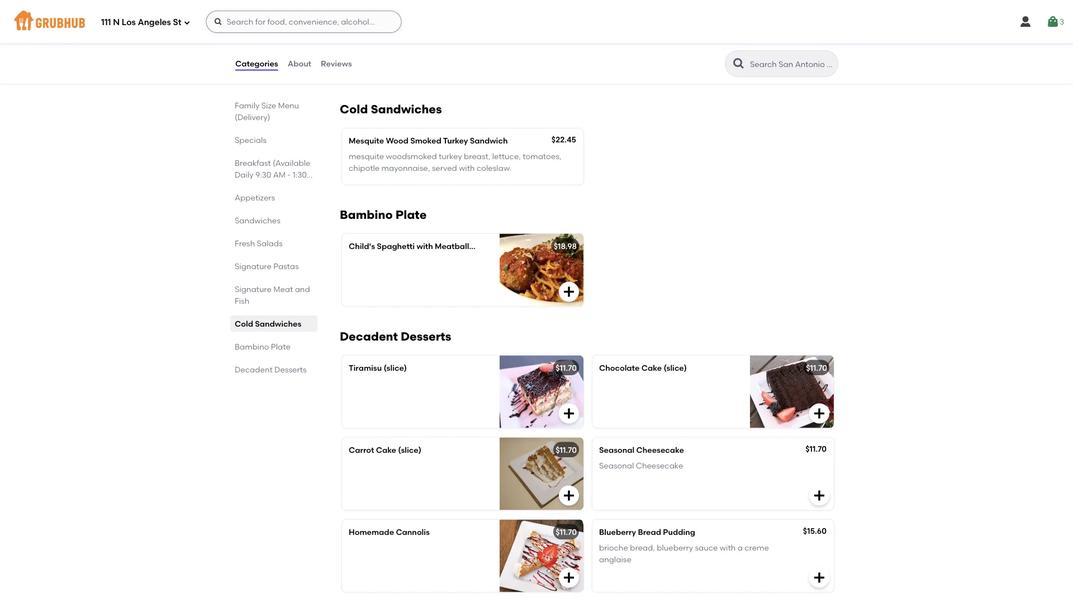Task type: vqa. For each thing, say whether or not it's contained in the screenshot.
svg image
yes



Task type: describe. For each thing, give the bounding box(es) containing it.
0 vertical spatial of
[[382, 30, 390, 40]]

n
[[113, 17, 120, 27]]

0 vertical spatial desserts
[[401, 330, 451, 344]]

chocolate cake (slice)
[[599, 364, 687, 373]]

a inside "brioche bread, blueberry sauce with a creme anglaise"
[[738, 544, 743, 553]]

served
[[432, 163, 457, 173]]

chocolate cake (slice) image
[[750, 356, 834, 429]]

111
[[101, 17, 111, 27]]

proceed to checkout
[[675, 364, 756, 373]]

3 button
[[1047, 12, 1065, 32]]

reviews
[[321, 59, 352, 68]]

breakfast
[[235, 158, 271, 168]]

turkey
[[439, 152, 462, 161]]

$18.98
[[554, 242, 577, 251]]

sauce inside "brioche bread, blueberry sauce with a creme anglaise"
[[695, 544, 718, 553]]

sauce inside the 'chicken breast topped with our seasonal sauce with a side of sautéed vegetables and pasta'
[[504, 46, 527, 56]]

bread,
[[630, 544, 655, 553]]

desserts inside tab
[[275, 365, 307, 375]]

wood
[[386, 136, 409, 146]]

pasta
[[476, 58, 498, 67]]

lettuce,
[[492, 152, 521, 161]]

Search for food, convenience, alcohol... search field
[[206, 11, 402, 33]]

bambino plate inside tab
[[235, 342, 291, 352]]

2 seasonal from the top
[[599, 462, 634, 471]]

checkout
[[719, 364, 756, 373]]

meat
[[274, 285, 293, 294]]

signature pastas
[[235, 262, 299, 271]]

(delivery)
[[235, 112, 270, 122]]

sandwiches inside tab
[[255, 319, 302, 329]]

(slice) for chocolate cake (slice)
[[664, 364, 687, 373]]

fish
[[235, 296, 250, 306]]

svg image inside 3 button
[[1047, 15, 1060, 29]]

111 n los angeles st
[[101, 17, 181, 27]]

los
[[122, 17, 136, 27]]

child's spaghetti with meatball plate
[[349, 242, 491, 251]]

mayonnaise,
[[382, 163, 430, 173]]

homemade cannolis image
[[500, 520, 584, 593]]

signature for signature meat and fish
[[235, 285, 272, 294]]

daily
[[235, 170, 254, 179]]

with down main navigation navigation
[[529, 46, 545, 56]]

main navigation navigation
[[0, 0, 1074, 44]]

appetizers tab
[[235, 192, 313, 204]]

0 vertical spatial bambino plate
[[340, 208, 427, 222]]

cannolis
[[396, 528, 430, 537]]

1 horizontal spatial cold
[[340, 102, 368, 117]]

day
[[406, 30, 421, 40]]

(slice) right tiramisu at the left of the page
[[384, 364, 407, 373]]

sandwiches inside tab
[[235, 216, 281, 225]]

and inside the 'chicken breast topped with our seasonal sauce with a side of sautéed vegetables and pasta'
[[459, 58, 474, 67]]

fresh salads
[[235, 239, 283, 248]]

the
[[392, 30, 404, 40]]

chipotle
[[349, 163, 380, 173]]

chicken breast topped with our seasonal sauce with a side of sautéed vegetables and pasta
[[349, 46, 545, 67]]

anglaise
[[599, 555, 632, 565]]

tiramisu (slice)
[[349, 364, 407, 373]]

1 vertical spatial cheesecake
[[636, 462, 683, 471]]

breakfast (available daily 9:30 am - 1:30 pm) tab
[[235, 157, 313, 191]]

3
[[1060, 17, 1065, 26]]

pudding
[[663, 528, 696, 537]]

family
[[235, 101, 260, 110]]

a inside the 'chicken breast topped with our seasonal sauce with a side of sautéed vegetables and pasta'
[[349, 58, 354, 67]]

meatball
[[435, 242, 469, 251]]

proceed
[[675, 364, 707, 373]]

bambino inside tab
[[235, 342, 269, 352]]

fresh salads tab
[[235, 238, 313, 249]]

homemade
[[349, 528, 394, 537]]

appetizers
[[235, 193, 275, 202]]

signature for signature pastas
[[235, 262, 272, 271]]

pastas
[[274, 262, 299, 271]]

search icon image
[[732, 57, 746, 70]]

cold sandwiches inside tab
[[235, 319, 302, 329]]

plate inside tab
[[271, 342, 291, 352]]

tiramisu (slice) image
[[500, 356, 584, 429]]

0 vertical spatial cheesecake
[[637, 446, 684, 455]]

1 vertical spatial plate
[[471, 242, 491, 251]]

cake for carrot
[[376, 446, 396, 455]]

smoked
[[411, 136, 442, 146]]

decadent inside tab
[[235, 365, 273, 375]]

mesquite woodsmoked turkey breast, lettuce, tomatoes, chipotle mayonnaise, served with coleslaw.
[[349, 152, 562, 173]]

breast
[[380, 46, 405, 56]]

categories button
[[235, 44, 279, 84]]

seasonal
[[469, 46, 502, 56]]

of inside the 'chicken breast topped with our seasonal sauce with a side of sautéed vegetables and pasta'
[[373, 58, 381, 67]]

categories
[[235, 59, 278, 68]]

signature meat and fish
[[235, 285, 310, 306]]

woodsmoked
[[386, 152, 437, 161]]

cake for chocolate
[[642, 364, 662, 373]]

carrot cake (slice)
[[349, 446, 422, 455]]

chicken of the day
[[349, 30, 421, 40]]

topped
[[407, 46, 434, 56]]

homemade cannolis
[[349, 528, 430, 537]]

1 seasonal from the top
[[599, 446, 635, 455]]

to
[[709, 364, 717, 373]]

$11.70 for chocolate cake (slice)
[[806, 364, 828, 373]]

Search San Antonio Winery Los Angeles search field
[[749, 59, 835, 69]]

salads
[[257, 239, 283, 248]]

blueberry
[[657, 544, 693, 553]]

reviews button
[[320, 44, 353, 84]]

blueberry
[[599, 528, 636, 537]]

bread
[[638, 528, 661, 537]]

1:30
[[293, 170, 307, 179]]

creme
[[745, 544, 769, 553]]

tomatoes,
[[523, 152, 562, 161]]



Task type: locate. For each thing, give the bounding box(es) containing it.
signature
[[235, 262, 272, 271], [235, 285, 272, 294]]

turkey
[[443, 136, 468, 146]]

sandwiches tab
[[235, 215, 313, 226]]

0 horizontal spatial desserts
[[275, 365, 307, 375]]

2 horizontal spatial plate
[[471, 242, 491, 251]]

bambino
[[340, 208, 393, 222], [235, 342, 269, 352]]

decadent desserts
[[340, 330, 451, 344], [235, 365, 307, 375]]

0 horizontal spatial bambino plate
[[235, 342, 291, 352]]

0 vertical spatial cold sandwiches
[[340, 102, 442, 117]]

pm)
[[235, 182, 249, 191]]

and inside signature meat and fish
[[295, 285, 310, 294]]

0 horizontal spatial cake
[[376, 446, 396, 455]]

1 signature from the top
[[235, 262, 272, 271]]

0 horizontal spatial decadent
[[235, 365, 273, 375]]

0 vertical spatial bambino
[[340, 208, 393, 222]]

bambino plate down cold sandwiches tab
[[235, 342, 291, 352]]

and
[[459, 58, 474, 67], [295, 285, 310, 294]]

of
[[382, 30, 390, 40], [373, 58, 381, 67]]

family size menu (delivery) tab
[[235, 100, 313, 123]]

decadent desserts inside tab
[[235, 365, 307, 375]]

cake
[[642, 364, 662, 373], [376, 446, 396, 455]]

a
[[349, 58, 354, 67], [738, 544, 743, 553]]

and down our
[[459, 58, 474, 67]]

of left the
[[382, 30, 390, 40]]

with up vegetables
[[436, 46, 452, 56]]

$15.60
[[803, 527, 827, 536]]

bambino plate up spaghetti
[[340, 208, 427, 222]]

sauce right blueberry
[[695, 544, 718, 553]]

(slice) left to
[[664, 364, 687, 373]]

child's spaghetti with meatball plate image
[[500, 234, 584, 307]]

1 vertical spatial a
[[738, 544, 743, 553]]

specials
[[235, 135, 267, 145]]

bambino down cold sandwiches tab
[[235, 342, 269, 352]]

cold sandwiches up wood
[[340, 102, 442, 117]]

1 horizontal spatial bambino plate
[[340, 208, 427, 222]]

sauce right seasonal at the top of the page
[[504, 46, 527, 56]]

with left meatball
[[417, 242, 433, 251]]

sandwiches up fresh salads
[[235, 216, 281, 225]]

signature up fish
[[235, 285, 272, 294]]

of right side
[[373, 58, 381, 67]]

mesquite
[[349, 152, 384, 161]]

1 vertical spatial desserts
[[275, 365, 307, 375]]

with left creme at the right
[[720, 544, 736, 553]]

1 vertical spatial bambino
[[235, 342, 269, 352]]

1 horizontal spatial and
[[459, 58, 474, 67]]

$11.70 for tiramisu (slice)
[[556, 364, 577, 373]]

menu
[[278, 101, 299, 110]]

angeles
[[138, 17, 171, 27]]

size
[[262, 101, 276, 110]]

a left side
[[349, 58, 354, 67]]

decadent desserts up tiramisu (slice)
[[340, 330, 451, 344]]

1 vertical spatial cake
[[376, 446, 396, 455]]

signature inside signature meat and fish
[[235, 285, 272, 294]]

1 vertical spatial cold
[[235, 319, 253, 329]]

1 vertical spatial cold sandwiches
[[235, 319, 302, 329]]

with down breast,
[[459, 163, 475, 173]]

1 vertical spatial sandwiches
[[235, 216, 281, 225]]

1 vertical spatial sauce
[[695, 544, 718, 553]]

1 horizontal spatial desserts
[[401, 330, 451, 344]]

sandwiches up wood
[[371, 102, 442, 117]]

2 vertical spatial sandwiches
[[255, 319, 302, 329]]

brioche bread, blueberry sauce with a creme anglaise
[[599, 544, 769, 565]]

plate up decadent desserts tab
[[271, 342, 291, 352]]

decadent desserts down bambino plate tab
[[235, 365, 307, 375]]

(slice) right carrot on the left of the page
[[398, 446, 422, 455]]

am
[[273, 170, 286, 179]]

svg image
[[1047, 15, 1060, 29], [563, 58, 576, 71], [563, 490, 576, 503], [813, 490, 826, 503]]

1 vertical spatial decadent desserts
[[235, 365, 307, 375]]

$11.70 for carrot cake (slice)
[[556, 446, 577, 455]]

sandwich
[[470, 136, 508, 146]]

st
[[173, 17, 181, 27]]

carrot cake (slice) image
[[500, 438, 584, 511]]

0 horizontal spatial decadent desserts
[[235, 365, 307, 375]]

0 vertical spatial decadent
[[340, 330, 398, 344]]

decadent desserts tab
[[235, 364, 313, 376]]

signature meat and fish tab
[[235, 283, 313, 307]]

specials tab
[[235, 134, 313, 146]]

and right meat
[[295, 285, 310, 294]]

1 horizontal spatial cold sandwiches
[[340, 102, 442, 117]]

1 vertical spatial decadent
[[235, 365, 273, 375]]

0 vertical spatial seasonal
[[599, 446, 635, 455]]

spaghetti
[[377, 242, 415, 251]]

about button
[[287, 44, 312, 84]]

0 horizontal spatial cold
[[235, 319, 253, 329]]

seasonal cheesecake
[[599, 446, 684, 455], [599, 462, 683, 471]]

mesquite
[[349, 136, 384, 146]]

cold down fish
[[235, 319, 253, 329]]

1 horizontal spatial a
[[738, 544, 743, 553]]

coleslaw.
[[477, 163, 512, 173]]

0 horizontal spatial sauce
[[504, 46, 527, 56]]

sandwiches up bambino plate tab
[[255, 319, 302, 329]]

2 vertical spatial plate
[[271, 342, 291, 352]]

$22.45
[[552, 135, 576, 144]]

desserts
[[401, 330, 451, 344], [275, 365, 307, 375]]

(available
[[273, 158, 311, 168]]

carrot
[[349, 446, 374, 455]]

1 horizontal spatial cake
[[642, 364, 662, 373]]

1 vertical spatial and
[[295, 285, 310, 294]]

decadent
[[340, 330, 398, 344], [235, 365, 273, 375]]

cake right carrot on the left of the page
[[376, 446, 396, 455]]

0 vertical spatial cold
[[340, 102, 368, 117]]

cold sandwiches tab
[[235, 318, 313, 330]]

sauce
[[504, 46, 527, 56], [695, 544, 718, 553]]

blueberry bread pudding
[[599, 528, 696, 537]]

1 horizontal spatial decadent
[[340, 330, 398, 344]]

cheesecake
[[637, 446, 684, 455], [636, 462, 683, 471]]

decadent down bambino plate tab
[[235, 365, 273, 375]]

proceed to checkout button
[[641, 358, 791, 378]]

tiramisu
[[349, 364, 382, 373]]

svg image
[[1019, 15, 1033, 29], [214, 17, 223, 26], [184, 19, 190, 26], [563, 286, 576, 299], [563, 407, 576, 421], [813, 407, 826, 421], [563, 572, 576, 585], [813, 572, 826, 585]]

with
[[436, 46, 452, 56], [529, 46, 545, 56], [459, 163, 475, 173], [417, 242, 433, 251], [720, 544, 736, 553]]

0 vertical spatial and
[[459, 58, 474, 67]]

with inside "brioche bread, blueberry sauce with a creme anglaise"
[[720, 544, 736, 553]]

breakfast (available daily 9:30 am - 1:30 pm) appetizers
[[235, 158, 311, 202]]

fresh
[[235, 239, 255, 248]]

0 vertical spatial sauce
[[504, 46, 527, 56]]

9:30
[[256, 170, 271, 179]]

$11.70 for homemade cannolis
[[556, 528, 577, 537]]

side
[[356, 58, 371, 67]]

0 horizontal spatial plate
[[271, 342, 291, 352]]

vegetables
[[416, 58, 457, 67]]

1 horizontal spatial sauce
[[695, 544, 718, 553]]

1 vertical spatial bambino plate
[[235, 342, 291, 352]]

0 vertical spatial seasonal cheesecake
[[599, 446, 684, 455]]

2 seasonal cheesecake from the top
[[599, 462, 683, 471]]

sautéed
[[383, 58, 414, 67]]

1 horizontal spatial decadent desserts
[[340, 330, 451, 344]]

0 horizontal spatial a
[[349, 58, 354, 67]]

a left creme at the right
[[738, 544, 743, 553]]

cold sandwiches
[[340, 102, 442, 117], [235, 319, 302, 329]]

decadent up tiramisu at the left of the page
[[340, 330, 398, 344]]

-
[[288, 170, 291, 179]]

0 horizontal spatial and
[[295, 285, 310, 294]]

0 vertical spatial signature
[[235, 262, 272, 271]]

1 horizontal spatial plate
[[396, 208, 427, 222]]

signature pastas tab
[[235, 261, 313, 272]]

brioche
[[599, 544, 628, 553]]

1 vertical spatial of
[[373, 58, 381, 67]]

cold inside tab
[[235, 319, 253, 329]]

signature down fresh salads
[[235, 262, 272, 271]]

plate up the child's spaghetti with meatball plate
[[396, 208, 427, 222]]

0 vertical spatial plate
[[396, 208, 427, 222]]

plate right meatball
[[471, 242, 491, 251]]

sandwiches
[[371, 102, 442, 117], [235, 216, 281, 225], [255, 319, 302, 329]]

0 horizontal spatial bambino
[[235, 342, 269, 352]]

1 horizontal spatial of
[[382, 30, 390, 40]]

mesquite wood smoked turkey sandwich
[[349, 136, 508, 146]]

bambino plate tab
[[235, 341, 313, 353]]

2 signature from the top
[[235, 285, 272, 294]]

our
[[454, 46, 467, 56]]

1 vertical spatial seasonal
[[599, 462, 634, 471]]

child's
[[349, 242, 375, 251]]

bambino up child's at the top left
[[340, 208, 393, 222]]

about
[[288, 59, 311, 68]]

1 vertical spatial signature
[[235, 285, 272, 294]]

0 vertical spatial sandwiches
[[371, 102, 442, 117]]

1 seasonal cheesecake from the top
[[599, 446, 684, 455]]

family size menu (delivery)
[[235, 101, 299, 122]]

(slice) for carrot cake (slice)
[[398, 446, 422, 455]]

0 vertical spatial cake
[[642, 364, 662, 373]]

cold up mesquite
[[340, 102, 368, 117]]

cold
[[340, 102, 368, 117], [235, 319, 253, 329]]

$11.70
[[556, 364, 577, 373], [806, 364, 828, 373], [806, 445, 827, 454], [556, 446, 577, 455], [556, 528, 577, 537]]

chocolate
[[599, 364, 640, 373]]

breast,
[[464, 152, 491, 161]]

0 vertical spatial a
[[349, 58, 354, 67]]

with inside mesquite woodsmoked turkey breast, lettuce, tomatoes, chipotle mayonnaise, served with coleslaw.
[[459, 163, 475, 173]]

cake right chocolate
[[642, 364, 662, 373]]

1 horizontal spatial bambino
[[340, 208, 393, 222]]

chicken
[[349, 46, 378, 56]]

0 vertical spatial decadent desserts
[[340, 330, 451, 344]]

bambino plate
[[340, 208, 427, 222], [235, 342, 291, 352]]

cold sandwiches up bambino plate tab
[[235, 319, 302, 329]]

chicken
[[349, 30, 380, 40]]

1 vertical spatial seasonal cheesecake
[[599, 462, 683, 471]]

0 horizontal spatial cold sandwiches
[[235, 319, 302, 329]]

0 horizontal spatial of
[[373, 58, 381, 67]]



